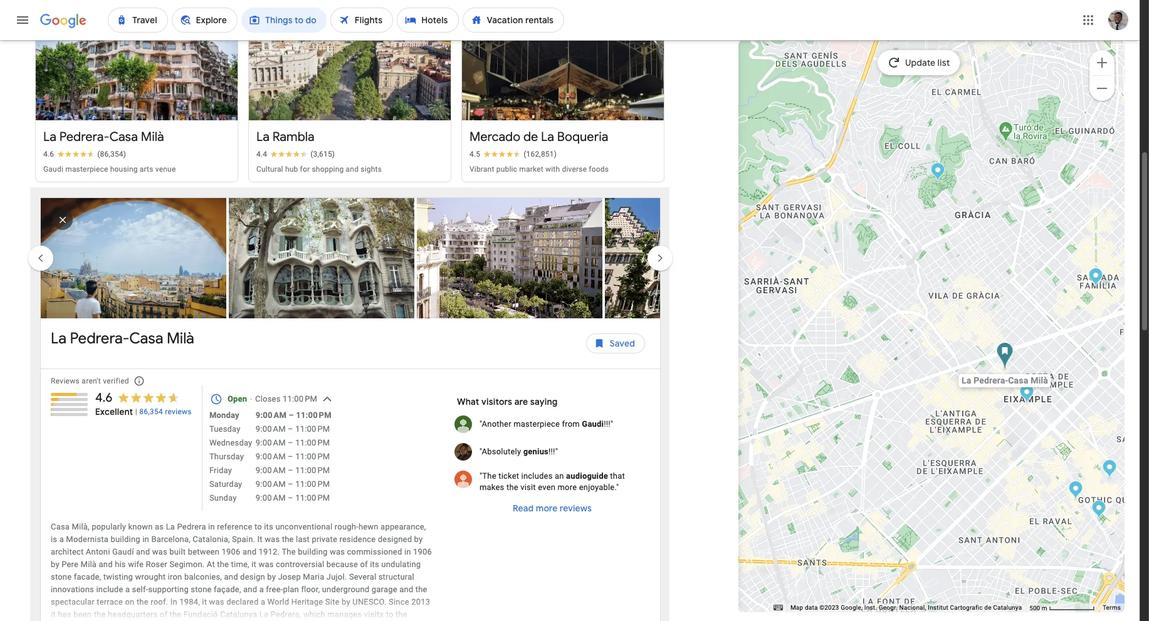 Task type: describe. For each thing, give the bounding box(es) containing it.
by up free-
[[267, 573, 276, 582]]

been
[[73, 610, 92, 620]]

11:00 pm for thursday
[[296, 452, 330, 462]]

(86,354)
[[97, 150, 126, 159]]

1 1906 from the left
[[222, 548, 241, 557]]

and up since
[[400, 585, 414, 595]]

©2023
[[820, 605, 840, 612]]

spectacular
[[51, 598, 95, 607]]

residence
[[340, 535, 376, 545]]

antoni
[[86, 548, 110, 557]]

undulating
[[382, 560, 421, 570]]

rough-
[[335, 523, 359, 532]]

reviews aren't verified
[[51, 377, 129, 386]]

in
[[170, 598, 177, 607]]

between
[[188, 548, 220, 557]]

declared
[[227, 598, 259, 607]]

by down underground
[[342, 598, 351, 607]]

catalonia,
[[193, 535, 230, 545]]

was up because
[[330, 548, 345, 557]]

update list button
[[878, 50, 961, 75]]

1 vertical spatial it
[[202, 598, 207, 607]]

vibrant public market with diverse foods
[[470, 165, 609, 174]]

a right is
[[59, 535, 64, 545]]

11:00 pm for sunday
[[296, 494, 330, 503]]

includes
[[522, 472, 553, 481]]

1 vertical spatial pedrera-
[[70, 329, 129, 348]]

that
[[611, 472, 625, 481]]

– for sunday
[[288, 494, 293, 503]]

makes
[[480, 483, 505, 492]]

by left the pere
[[51, 560, 59, 570]]

visitors
[[482, 397, 513, 408]]

0 vertical spatial of
[[360, 560, 368, 570]]

9:00 am – 11:00 pm for sunday
[[256, 494, 330, 503]]

11:00 pm for monday
[[296, 411, 332, 420]]

spain.
[[232, 535, 255, 545]]

housing
[[110, 165, 138, 174]]

0 horizontal spatial stone
[[51, 573, 72, 582]]

previous image
[[26, 243, 56, 274]]

barcelona,
[[151, 535, 191, 545]]

manages
[[328, 610, 362, 620]]

several
[[349, 573, 377, 582]]

even
[[538, 483, 556, 492]]

and up façade,
[[224, 573, 238, 582]]

underground
[[322, 585, 370, 595]]

maria
[[303, 573, 325, 582]]

la pedrera-casa milà image
[[997, 342, 1014, 370]]

la down world
[[260, 610, 269, 620]]

– for saturday
[[288, 480, 293, 489]]

zoom out map image
[[1095, 81, 1110, 96]]

9:00 am for tuesday
[[256, 425, 286, 434]]

wednesday
[[209, 439, 252, 448]]

9:00 am – 11:00 pm for saturday
[[256, 480, 330, 489]]

is
[[51, 535, 57, 545]]

the right on
[[137, 598, 149, 607]]

venue
[[155, 165, 176, 174]]

with
[[546, 165, 560, 174]]

2 horizontal spatial in
[[405, 548, 411, 557]]

it
[[258, 535, 263, 545]]

a left free-
[[259, 585, 264, 595]]

was right it
[[265, 535, 280, 545]]

9:00 am for friday
[[256, 466, 286, 476]]

private
[[312, 535, 338, 545]]

structural
[[379, 573, 415, 582]]

public
[[497, 165, 518, 174]]

and up wife
[[136, 548, 150, 557]]

hewn
[[359, 523, 379, 532]]

wife
[[128, 560, 144, 570]]

cultural
[[257, 165, 283, 174]]

facade,
[[74, 573, 101, 582]]

are
[[515, 397, 528, 408]]

la up (162,851)
[[541, 129, 555, 145]]

9:00 am for saturday
[[256, 480, 286, 489]]

architect
[[51, 548, 84, 557]]

9:00 am for thursday
[[256, 452, 286, 462]]

– for tuesday
[[288, 425, 293, 434]]

masterpiece for gaudi
[[65, 165, 108, 174]]

la rambla image
[[1092, 500, 1107, 521]]

terms
[[1103, 605, 1122, 612]]

11:00 pm for friday
[[296, 466, 330, 476]]

1 vertical spatial its
[[370, 560, 379, 570]]

jujol.
[[327, 573, 347, 582]]

⋅
[[249, 395, 253, 404]]

segimon.
[[170, 560, 205, 570]]

since
[[389, 598, 409, 607]]

2 vertical spatial it
[[51, 610, 56, 620]]

at
[[207, 560, 215, 570]]

shopping
[[312, 165, 344, 174]]

map region
[[622, 0, 1150, 622]]

0 vertical spatial de
[[524, 129, 538, 145]]

rambla
[[273, 129, 315, 145]]

a left world
[[261, 598, 265, 607]]

plan
[[283, 585, 299, 595]]

pere
[[62, 560, 79, 570]]

world
[[268, 598, 289, 607]]

iron
[[168, 573, 182, 582]]

free-
[[266, 585, 283, 595]]

cartografic
[[951, 605, 983, 612]]

unesco.
[[353, 598, 387, 607]]

built
[[169, 548, 186, 557]]

m
[[1042, 605, 1048, 612]]

1 horizontal spatial in
[[208, 523, 215, 532]]

popularly
[[92, 523, 126, 532]]

reviews inside excellent | 86,354 reviews
[[165, 408, 192, 417]]

wednesday 9:00 am – 11:00 pm
[[209, 439, 330, 448]]

catalunya inside casa milà, popularly known as la pedrera in reference to its unconventional rough-hewn appearance, is a modernista building in barcelona, catalonia, spain. it was the last private residence designed by architect antoni gaudí and was built between 1906 and 1912. the building was commissioned in 1906 by pere milà and his wife roser segimon. at the time, it was controversial because of its undulating stone facade, twisting wrought iron balconies, and design by josep maria jujol. several structural innovations include a self-supporting stone façade, and a free-plan floor, underground garage and the spectacular terrace on the roof. in 1984, it was declared a world heritage site by unesco. since 2013 it has been the headquarters of the fundació catalunya la pedrera, which manages visits
[[220, 610, 257, 620]]

0 horizontal spatial of
[[160, 610, 168, 620]]

nacional,
[[900, 605, 927, 612]]

4.4 out of 5 stars from 3,615 reviews image
[[257, 149, 335, 159]]

roser
[[146, 560, 167, 570]]

4.6 for 4.6 out of 5 stars from 86,354 reviews image
[[43, 150, 54, 159]]

– for monday
[[289, 411, 294, 420]]

and left the 'his'
[[99, 560, 113, 570]]

1 vertical spatial !!!"
[[549, 447, 558, 457]]

the inside that makes the visit even more enjoyable."
[[507, 483, 519, 492]]

to
[[255, 523, 262, 532]]

0 vertical spatial pedrera-
[[59, 129, 109, 145]]

cathedral of barcelona image
[[1103, 459, 1117, 480]]

1984,
[[180, 598, 200, 607]]

controversial
[[276, 560, 325, 570]]



Task type: vqa. For each thing, say whether or not it's contained in the screenshot.


Task type: locate. For each thing, give the bounding box(es) containing it.
la pedrera-casa milà up verified
[[51, 329, 194, 348]]

0 vertical spatial !!!"
[[604, 420, 614, 429]]

4.6 for the 4.6 out of 5 stars from 86,354 reviews. excellent. element at left bottom
[[95, 390, 113, 406]]

that makes the visit even more enjoyable."
[[480, 472, 625, 492]]

"another masterpiece from gaudi !!!"
[[480, 420, 614, 429]]

1 vertical spatial de
[[985, 605, 992, 612]]

the down ticket
[[507, 483, 519, 492]]

la
[[43, 129, 56, 145], [257, 129, 270, 145], [541, 129, 555, 145], [51, 329, 66, 348], [166, 523, 175, 532], [260, 610, 269, 620]]

it up fundació
[[202, 598, 207, 607]]

list item
[[229, 190, 417, 327], [41, 198, 229, 319], [417, 198, 605, 319], [605, 198, 794, 319]]

0 vertical spatial building
[[111, 535, 140, 545]]

floor,
[[301, 585, 320, 595]]

the right at
[[217, 560, 229, 570]]

saturday
[[209, 480, 242, 489]]

gaudi down 4.6 out of 5 stars from 86,354 reviews image
[[43, 165, 63, 174]]

4.5 out of 5 stars from 162,851 reviews image
[[470, 149, 557, 159]]

sunday
[[209, 494, 237, 503]]

– for thursday
[[288, 452, 293, 462]]

casa batlló image
[[1020, 384, 1035, 405]]

its down 'commissioned'
[[370, 560, 379, 570]]

!!!"
[[604, 420, 614, 429], [549, 447, 558, 457]]

1 vertical spatial 4.6
[[95, 390, 113, 406]]

saved
[[610, 338, 635, 349]]

1 horizontal spatial masterpiece
[[514, 420, 560, 429]]

and down "spain."
[[243, 548, 257, 557]]

fundació
[[184, 610, 218, 620]]

reviews right 86,354
[[165, 408, 192, 417]]

more
[[558, 483, 577, 492], [536, 503, 558, 514]]

innovations
[[51, 585, 94, 595]]

site
[[325, 598, 340, 607]]

garage
[[372, 585, 398, 595]]

0 horizontal spatial in
[[143, 535, 149, 545]]

terms link
[[1103, 605, 1122, 612]]

pedrera- up aren't
[[70, 329, 129, 348]]

1906 up the undulating
[[413, 548, 432, 557]]

sights
[[361, 165, 382, 174]]

1 vertical spatial la pedrera-casa milà
[[51, 329, 194, 348]]

was down façade,
[[209, 598, 224, 607]]

0 vertical spatial 4.6
[[43, 150, 54, 159]]

close detail image
[[48, 205, 78, 235]]

500 m button
[[1026, 604, 1100, 613]]

it left has
[[51, 610, 56, 620]]

6 9:00 am from the top
[[256, 480, 286, 489]]

aren't
[[82, 377, 101, 386]]

map
[[791, 605, 804, 612]]

reviews
[[51, 377, 80, 386]]

1 vertical spatial reviews
[[560, 503, 592, 514]]

de right cartografic
[[985, 605, 992, 612]]

casa up "(86,354)" on the top
[[109, 129, 138, 145]]

designed
[[378, 535, 412, 545]]

reviews aren't verified image
[[124, 366, 154, 397]]

2 vertical spatial in
[[405, 548, 411, 557]]

11:00 pm for saturday
[[296, 480, 330, 489]]

what
[[457, 397, 480, 408]]

of down roof.
[[160, 610, 168, 620]]

1 horizontal spatial gaudi
[[582, 420, 604, 429]]

institut
[[928, 605, 949, 612]]

pedrera
[[177, 523, 206, 532]]

known
[[128, 523, 153, 532]]

geogr.
[[879, 605, 898, 612]]

verified
[[103, 377, 129, 386]]

2 vertical spatial milà
[[81, 560, 97, 570]]

1906 up time, at the left bottom of page
[[222, 548, 241, 557]]

main menu image
[[15, 13, 30, 28]]

was
[[265, 535, 280, 545], [152, 548, 167, 557], [330, 548, 345, 557], [259, 560, 274, 570], [209, 598, 224, 607]]

read
[[513, 503, 534, 514]]

google,
[[841, 605, 863, 612]]

3 9:00 am from the top
[[256, 439, 286, 448]]

the down in
[[170, 610, 182, 620]]

0 horizontal spatial 4.6
[[43, 150, 54, 159]]

a left self-
[[125, 585, 130, 595]]

1 horizontal spatial stone
[[191, 585, 212, 595]]

zoom in map image
[[1095, 55, 1110, 70]]

because
[[327, 560, 358, 570]]

pedrera-
[[59, 129, 109, 145], [70, 329, 129, 348]]

0 horizontal spatial it
[[51, 610, 56, 620]]

11:00 pm for tuesday
[[296, 425, 330, 434]]

0 horizontal spatial catalunya
[[220, 610, 257, 620]]

1 horizontal spatial it
[[202, 598, 207, 607]]

1 horizontal spatial milà
[[141, 129, 164, 145]]

diverse
[[562, 165, 587, 174]]

tuesday
[[209, 425, 241, 434]]

balconies,
[[184, 573, 222, 582]]

pedrera,
[[271, 610, 301, 620]]

0 vertical spatial la pedrera-casa milà
[[43, 129, 164, 145]]

1 horizontal spatial catalunya
[[994, 605, 1023, 612]]

the down the terrace
[[94, 610, 106, 620]]

from
[[562, 420, 580, 429]]

1 vertical spatial milà
[[167, 329, 194, 348]]

what visitors are saying
[[457, 397, 558, 408]]

de up (162,851)
[[524, 129, 538, 145]]

it up design
[[252, 560, 257, 570]]

4.6 inside image
[[43, 150, 54, 159]]

1 horizontal spatial its
[[370, 560, 379, 570]]

0 horizontal spatial 1906
[[222, 548, 241, 557]]

"absolutely genius !!!"
[[480, 447, 558, 457]]

in up 'catalonia,'
[[208, 523, 215, 532]]

by down the appearance,
[[414, 535, 423, 545]]

milà,
[[72, 523, 90, 532]]

0 horizontal spatial building
[[111, 535, 140, 545]]

building down last at bottom
[[298, 548, 328, 557]]

pedrera- up 4.6 out of 5 stars from 86,354 reviews image
[[59, 129, 109, 145]]

0 vertical spatial casa
[[109, 129, 138, 145]]

1 horizontal spatial reviews
[[560, 503, 592, 514]]

1 vertical spatial gaudi
[[582, 420, 604, 429]]

keyboard shortcuts image
[[774, 605, 783, 611]]

0 vertical spatial it
[[252, 560, 257, 570]]

9:00 am – 11:00 pm for monday
[[256, 411, 332, 420]]

map data ©2023 google, inst. geogr. nacional, institut cartografic de catalunya
[[791, 605, 1023, 612]]

1 horizontal spatial 4.6
[[95, 390, 113, 406]]

1 horizontal spatial de
[[985, 605, 992, 612]]

"the
[[480, 472, 497, 481]]

unconventional
[[276, 523, 333, 532]]

modernista
[[66, 535, 109, 545]]

la pedrera-casa milà up "(86,354)" on the top
[[43, 129, 164, 145]]

0 horizontal spatial de
[[524, 129, 538, 145]]

read more reviews
[[513, 503, 592, 514]]

86,354
[[139, 408, 163, 417]]

3 9:00 am – 11:00 pm from the top
[[256, 452, 330, 462]]

the up the
[[282, 535, 294, 545]]

9:00 am for sunday
[[256, 494, 286, 503]]

mercado de la boqueria image
[[1069, 481, 1084, 502]]

9:00 am – 11:00 pm for thursday
[[256, 452, 330, 462]]

0 vertical spatial gaudi
[[43, 165, 63, 174]]

was up roser
[[152, 548, 167, 557]]

1 vertical spatial in
[[143, 535, 149, 545]]

0 horizontal spatial milà
[[81, 560, 97, 570]]

1 horizontal spatial of
[[360, 560, 368, 570]]

1912.
[[259, 548, 280, 557]]

0 horizontal spatial masterpiece
[[65, 165, 108, 174]]

next image
[[645, 243, 676, 274]]

its right to
[[264, 523, 273, 532]]

twisting
[[103, 573, 133, 582]]

2 horizontal spatial it
[[252, 560, 257, 570]]

and down design
[[243, 585, 257, 595]]

supporting
[[148, 585, 189, 595]]

2 9:00 am from the top
[[256, 425, 286, 434]]

building up gaudí
[[111, 535, 140, 545]]

its
[[264, 523, 273, 532], [370, 560, 379, 570]]

time,
[[231, 560, 250, 570]]

was down 1912.
[[259, 560, 274, 570]]

for
[[300, 165, 310, 174]]

0 horizontal spatial gaudi
[[43, 165, 63, 174]]

9:00 am for monday
[[256, 411, 287, 420]]

– for friday
[[288, 466, 293, 476]]

excellent | 86,354 reviews
[[95, 407, 192, 418]]

1 horizontal spatial !!!"
[[604, 420, 614, 429]]

more down an on the bottom left of page
[[558, 483, 577, 492]]

5 9:00 am from the top
[[256, 466, 286, 476]]

masterpiece down 4.6 out of 5 stars from 86,354 reviews image
[[65, 165, 108, 174]]

open ⋅ closes 11:00 pm
[[228, 395, 317, 404]]

stone down the pere
[[51, 573, 72, 582]]

2 vertical spatial casa
[[51, 523, 70, 532]]

commissioned
[[347, 548, 402, 557]]

of
[[360, 560, 368, 570], [160, 610, 168, 620]]

4 9:00 am – 11:00 pm from the top
[[256, 466, 330, 476]]

1 vertical spatial stone
[[191, 585, 212, 595]]

la sagrada familia image
[[1089, 268, 1104, 288]]

in up the undulating
[[405, 548, 411, 557]]

has
[[58, 610, 71, 620]]

1 vertical spatial masterpiece
[[514, 420, 560, 429]]

as
[[155, 523, 164, 532]]

9:00 am – 11:00 pm for friday
[[256, 466, 330, 476]]

more inside that makes the visit even more enjoyable."
[[558, 483, 577, 492]]

!!!" up an on the bottom left of page
[[549, 447, 558, 457]]

la up 4.6 out of 5 stars from 86,354 reviews image
[[43, 129, 56, 145]]

de
[[524, 129, 538, 145], [985, 605, 992, 612]]

milà inside casa milà, popularly known as la pedrera in reference to its unconventional rough-hewn appearance, is a modernista building in barcelona, catalonia, spain. it was the last private residence designed by architect antoni gaudí and was built between 1906 and 1912. the building was commissioned in 1906 by pere milà and his wife roser segimon. at the time, it was controversial because of its undulating stone facade, twisting wrought iron balconies, and design by josep maria jujol. several structural innovations include a self-supporting stone façade, and a free-plan floor, underground garage and the spectacular terrace on the roof. in 1984, it was declared a world heritage site by unesco. since 2013 it has been the headquarters of the fundació catalunya la pedrera, which manages visits
[[81, 560, 97, 570]]

2 9:00 am – 11:00 pm from the top
[[256, 425, 330, 434]]

1 horizontal spatial 1906
[[413, 548, 432, 557]]

his
[[115, 560, 126, 570]]

a
[[59, 535, 64, 545], [125, 585, 130, 595], [259, 585, 264, 595], [261, 598, 265, 607]]

and left sights
[[346, 165, 359, 174]]

2 horizontal spatial milà
[[167, 329, 194, 348]]

closes
[[255, 395, 281, 404]]

1 horizontal spatial building
[[298, 548, 328, 557]]

1 vertical spatial casa
[[129, 329, 163, 348]]

1906
[[222, 548, 241, 557], [413, 548, 432, 557]]

0 vertical spatial reviews
[[165, 408, 192, 417]]

masterpiece for "another
[[514, 420, 560, 429]]

casa up is
[[51, 523, 70, 532]]

0 horizontal spatial its
[[264, 523, 273, 532]]

casa up reviews aren't verified "image"
[[129, 329, 163, 348]]

gaudi right from
[[582, 420, 604, 429]]

which
[[304, 610, 326, 620]]

casa inside casa milà, popularly known as la pedrera in reference to its unconventional rough-hewn appearance, is a modernista building in barcelona, catalonia, spain. it was the last private residence designed by architect antoni gaudí and was built between 1906 and 1912. the building was commissioned in 1906 by pere milà and his wife roser segimon. at the time, it was controversial because of its undulating stone facade, twisting wrought iron balconies, and design by josep maria jujol. several structural innovations include a self-supporting stone façade, and a free-plan floor, underground garage and the spectacular terrace on the roof. in 1984, it was declared a world heritage site by unesco. since 2013 it has been the headquarters of the fundació catalunya la pedrera, which manages visits
[[51, 523, 70, 532]]

0 vertical spatial masterpiece
[[65, 165, 108, 174]]

in down known
[[143, 535, 149, 545]]

park güell image
[[931, 162, 946, 183]]

gaudi
[[43, 165, 63, 174], [582, 420, 604, 429]]

more down even on the left bottom
[[536, 503, 558, 514]]

stone
[[51, 573, 72, 582], [191, 585, 212, 595]]

gaudi masterpiece housing arts venue
[[43, 165, 176, 174]]

audioguide
[[566, 472, 608, 481]]

1 9:00 am from the top
[[256, 411, 287, 420]]

the up 2013
[[416, 585, 428, 595]]

0 vertical spatial stone
[[51, 573, 72, 582]]

catalunya left 500
[[994, 605, 1023, 612]]

0 vertical spatial in
[[208, 523, 215, 532]]

roof.
[[151, 598, 168, 607]]

vibrant
[[470, 165, 495, 174]]

stone down balconies,
[[191, 585, 212, 595]]

list
[[938, 57, 951, 68]]

saved button
[[586, 329, 645, 359]]

la pedrera-casa milà
[[43, 129, 164, 145], [51, 329, 194, 348]]

0 vertical spatial its
[[264, 523, 273, 532]]

1 9:00 am – 11:00 pm from the top
[[256, 411, 332, 420]]

0 horizontal spatial !!!"
[[549, 447, 558, 457]]

0 horizontal spatial reviews
[[165, 408, 192, 417]]

0 vertical spatial more
[[558, 483, 577, 492]]

reviews down enjoyable."
[[560, 503, 592, 514]]

0 vertical spatial milà
[[141, 129, 164, 145]]

–
[[289, 411, 294, 420], [288, 425, 293, 434], [288, 439, 293, 448], [288, 452, 293, 462], [288, 466, 293, 476], [288, 480, 293, 489], [288, 494, 293, 503]]

masterpiece down saying
[[514, 420, 560, 429]]

!!!" right from
[[604, 420, 614, 429]]

7 9:00 am from the top
[[256, 494, 286, 503]]

milà
[[141, 129, 164, 145], [167, 329, 194, 348], [81, 560, 97, 570]]

9:00 am – 11:00 pm for tuesday
[[256, 425, 330, 434]]

6 9:00 am – 11:00 pm from the top
[[256, 494, 330, 503]]

it
[[252, 560, 257, 570], [202, 598, 207, 607], [51, 610, 56, 620]]

headquarters
[[108, 610, 158, 620]]

josep
[[278, 573, 301, 582]]

4.6 out of 5 stars from 86,354 reviews image
[[43, 149, 126, 159]]

list
[[41, 190, 794, 331]]

5 9:00 am – 11:00 pm from the top
[[256, 480, 330, 489]]

la right the as
[[166, 523, 175, 532]]

casa milà, popularly known as la pedrera in reference to its unconventional rough-hewn appearance, is a modernista building in barcelona, catalonia, spain. it was the last private residence designed by architect antoni gaudí and was built between 1906 and 1912. the building was commissioned in 1906 by pere milà and his wife roser segimon. at the time, it was controversial because of its undulating stone facade, twisting wrought iron balconies, and design by josep maria jujol. several structural innovations include a self-supporting stone façade, and a free-plan floor, underground garage and the spectacular terrace on the roof. in 1984, it was declared a world heritage site by unesco. since 2013 it has been the headquarters of the fundació catalunya la pedrera, which manages visits
[[51, 523, 432, 622]]

2 1906 from the left
[[413, 548, 432, 557]]

1 vertical spatial more
[[536, 503, 558, 514]]

1 vertical spatial of
[[160, 610, 168, 620]]

4 9:00 am from the top
[[256, 452, 286, 462]]

saying
[[531, 397, 558, 408]]

1 vertical spatial building
[[298, 548, 328, 557]]

excellent
[[95, 407, 133, 418]]

4.5
[[470, 150, 481, 159]]

terrace
[[97, 598, 123, 607]]

4.6 out of 5 stars from 86,354 reviews. excellent. element
[[95, 390, 192, 418]]

catalunya down declared
[[220, 610, 257, 620]]

by
[[414, 535, 423, 545], [51, 560, 59, 570], [267, 573, 276, 582], [342, 598, 351, 607]]

la pedrera-casa milà element
[[51, 329, 194, 359]]

la up 4.4
[[257, 129, 270, 145]]

la up the reviews at the bottom left of page
[[51, 329, 66, 348]]

of up several
[[360, 560, 368, 570]]



